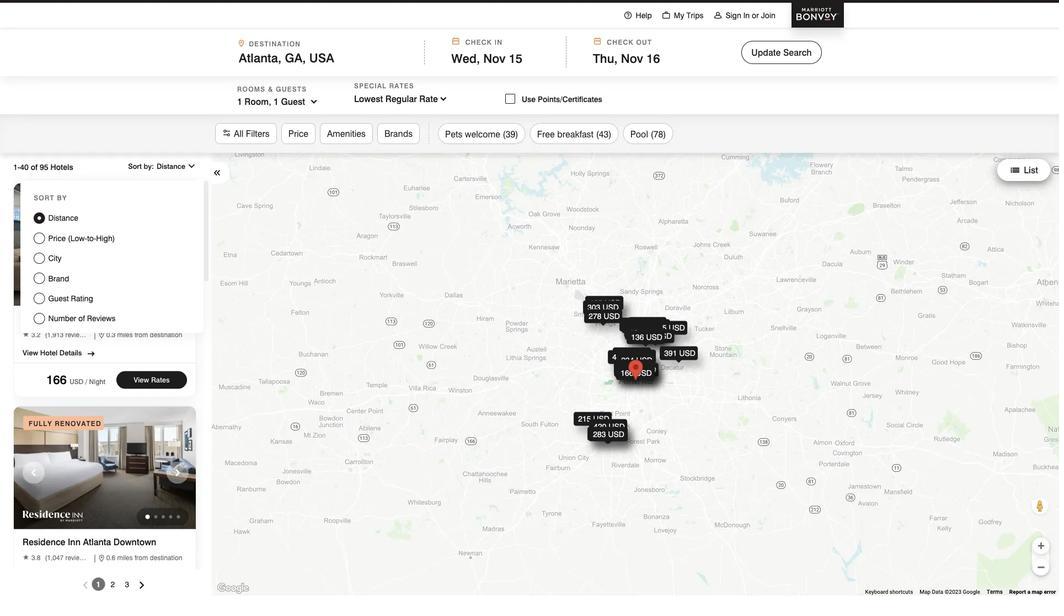Task type: describe. For each thing, give the bounding box(es) containing it.
brands
[[385, 128, 413, 139]]

join
[[762, 10, 776, 20]]

sort
[[34, 194, 55, 202]]

free breakfast                 (43) button
[[530, 123, 619, 144]]

number of reviews menu
[[34, 313, 191, 324]]

high)
[[96, 234, 115, 243]]

distance menu
[[34, 213, 191, 224]]

to-
[[87, 234, 96, 243]]

free
[[537, 129, 555, 139]]

rating
[[71, 294, 93, 303]]

price button
[[281, 123, 316, 144]]

city menu
[[34, 253, 191, 264]]

thin image for help
[[624, 11, 633, 20]]

check
[[466, 38, 492, 46]]

pool
[[631, 129, 649, 139]]

help link
[[619, 0, 657, 28]]

guests
[[276, 85, 307, 93]]

pets
[[446, 129, 463, 139]]

by
[[57, 194, 67, 202]]

price (low-to-high)
[[48, 234, 115, 243]]

all
[[234, 128, 244, 139]]

nov
[[484, 51, 506, 65]]

my trips
[[675, 10, 704, 20]]

my
[[675, 10, 685, 20]]

breakfast
[[558, 129, 594, 139]]

welcome
[[465, 129, 501, 139]]

sign
[[726, 10, 742, 20]]

none search field containing wed, nov 15
[[0, 28, 1060, 114]]

in
[[495, 38, 503, 46]]

city
[[48, 254, 62, 263]]

sort by
[[34, 194, 67, 202]]

special
[[354, 82, 387, 90]]

my trips button
[[657, 0, 709, 28]]

s image
[[222, 128, 231, 140]]

all filters
[[234, 128, 270, 139]]

update
[[752, 47, 781, 58]]

rooms
[[237, 85, 266, 93]]

distance
[[48, 213, 78, 223]]

price (low-to-high) menu
[[34, 233, 191, 244]]

sign in or join
[[726, 10, 776, 20]]

free breakfast                 (43)
[[537, 129, 612, 139]]

rooms & guests
[[237, 85, 307, 93]]

price for price
[[289, 128, 309, 139]]

brand menu
[[34, 273, 191, 284]]

guest
[[48, 294, 69, 303]]

pool                 (78) button
[[624, 123, 674, 144]]

(78)
[[651, 129, 667, 139]]



Task type: locate. For each thing, give the bounding box(es) containing it.
2 arrow left image from the left
[[213, 166, 224, 180]]

1 thin image from the left
[[624, 11, 633, 20]]

number
[[48, 314, 76, 323]]

3 thin image from the left
[[714, 11, 723, 20]]

thin image inside sign in or join button
[[714, 11, 723, 20]]

1 horizontal spatial thin image
[[662, 11, 671, 20]]

1 horizontal spatial price
[[289, 128, 309, 139]]

filters
[[246, 128, 270, 139]]

&
[[268, 85, 274, 93]]

check in wed, nov 15
[[452, 38, 523, 65]]

thin image left my in the right top of the page
[[662, 11, 671, 20]]

guest rating menu
[[34, 293, 191, 304]]

thin image for sign in or join
[[714, 11, 723, 20]]

destination
[[249, 40, 301, 48]]

amenities button
[[320, 123, 373, 144]]

price inside button
[[289, 128, 309, 139]]

thin image for my trips
[[662, 11, 671, 20]]

update search button
[[742, 41, 823, 64]]

price
[[289, 128, 309, 139], [48, 234, 66, 243]]

pets welcome                 (39) button
[[438, 123, 526, 144]]

2 thin image from the left
[[662, 11, 671, 20]]

price up city
[[48, 234, 66, 243]]

brand
[[48, 274, 69, 283]]

1 arrow left image from the left
[[210, 166, 221, 180]]

(low-
[[68, 234, 87, 243]]

2 horizontal spatial thin image
[[714, 11, 723, 20]]

or
[[753, 10, 760, 20]]

reviews
[[87, 314, 116, 323]]

thin image inside my trips button
[[662, 11, 671, 20]]

help
[[636, 10, 652, 20]]

pets welcome                 (39)
[[446, 129, 519, 139]]

dropdown down image
[[438, 93, 449, 105]]

in
[[744, 10, 750, 20]]

(43)
[[596, 129, 612, 139]]

arrow left image down s "icon"
[[213, 166, 224, 180]]

thin image left the sign
[[714, 11, 723, 20]]

arrow left image
[[210, 166, 221, 180], [213, 166, 224, 180]]

thin image
[[624, 11, 633, 20], [662, 11, 671, 20], [714, 11, 723, 20]]

trips
[[687, 10, 704, 20]]

0 horizontal spatial thin image
[[624, 11, 633, 20]]

0 vertical spatial price
[[289, 128, 309, 139]]

number of reviews
[[48, 314, 116, 323]]

arrow left image down all filters button
[[210, 166, 221, 180]]

(39)
[[503, 129, 519, 139]]

special rates
[[354, 82, 415, 90]]

brands button
[[378, 123, 420, 144]]

15
[[509, 51, 523, 65]]

search
[[784, 47, 812, 58]]

None search field
[[0, 28, 1060, 114]]

amenities
[[327, 128, 366, 139]]

all filters button
[[215, 123, 277, 144]]

of
[[78, 314, 85, 323]]

pool                 (78)
[[631, 129, 667, 139]]

1 vertical spatial price
[[48, 234, 66, 243]]

update search
[[752, 47, 812, 58]]

0 horizontal spatial price
[[48, 234, 66, 243]]

thin image left the help
[[624, 11, 633, 20]]

wed,
[[452, 51, 480, 65]]

sign in or join button
[[709, 0, 781, 28]]

rates
[[390, 82, 415, 90]]

price for price (low-to-high)
[[48, 234, 66, 243]]

price right filters
[[289, 128, 309, 139]]

price inside menu
[[48, 234, 66, 243]]

guest rating
[[48, 294, 93, 303]]

thin image inside help link
[[624, 11, 633, 20]]



Task type: vqa. For each thing, say whether or not it's contained in the screenshot.
Marco
no



